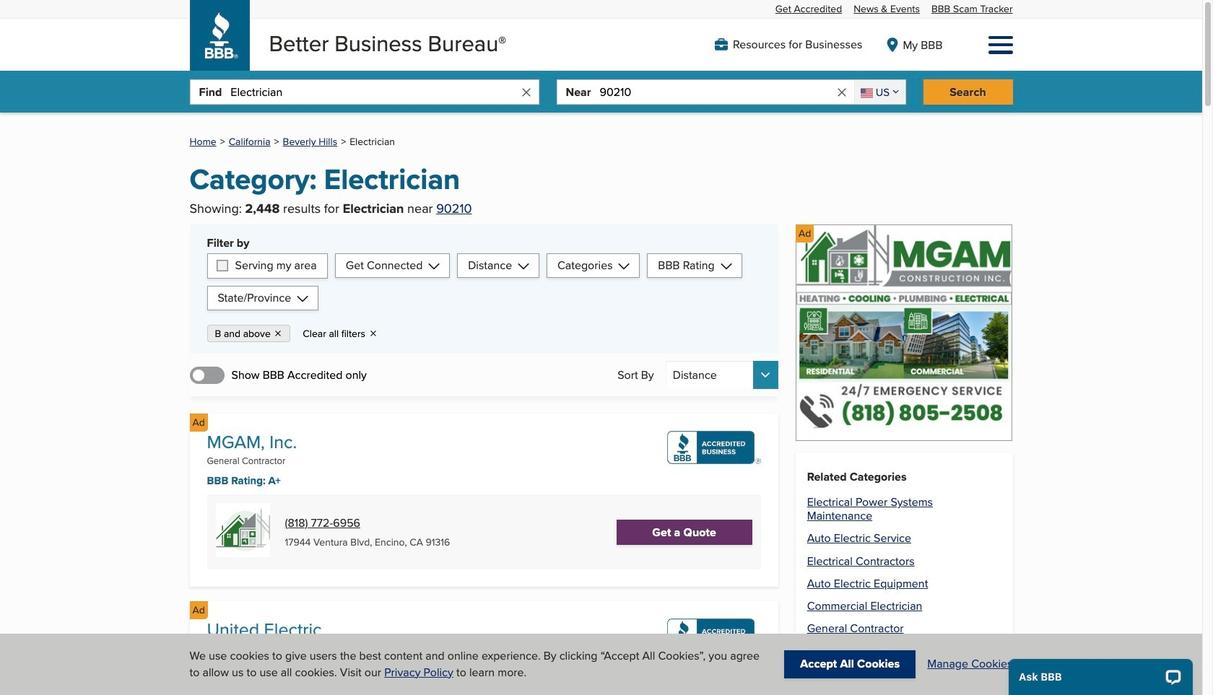 Task type: locate. For each thing, give the bounding box(es) containing it.
None field
[[855, 80, 906, 104]]

1 vertical spatial accredited business image
[[667, 619, 761, 653]]

clear search image
[[520, 86, 533, 99]]

mgam, inc. image
[[796, 225, 1013, 441]]

accredited business image
[[667, 431, 761, 465], [667, 619, 761, 653]]

1 accredited business image from the top
[[667, 431, 761, 465]]

None button
[[666, 361, 779, 390]]

0 vertical spatial accredited business image
[[667, 431, 761, 465]]



Task type: describe. For each thing, give the bounding box(es) containing it.
city, state or zip field
[[600, 80, 836, 104]]

2 accredited business image from the top
[[667, 619, 761, 653]]

clear search image
[[836, 86, 849, 99]]

businesses, charities, category search field
[[231, 80, 520, 104]]



Task type: vqa. For each thing, say whether or not it's contained in the screenshot.
'businesses, charities, category' search box
yes



